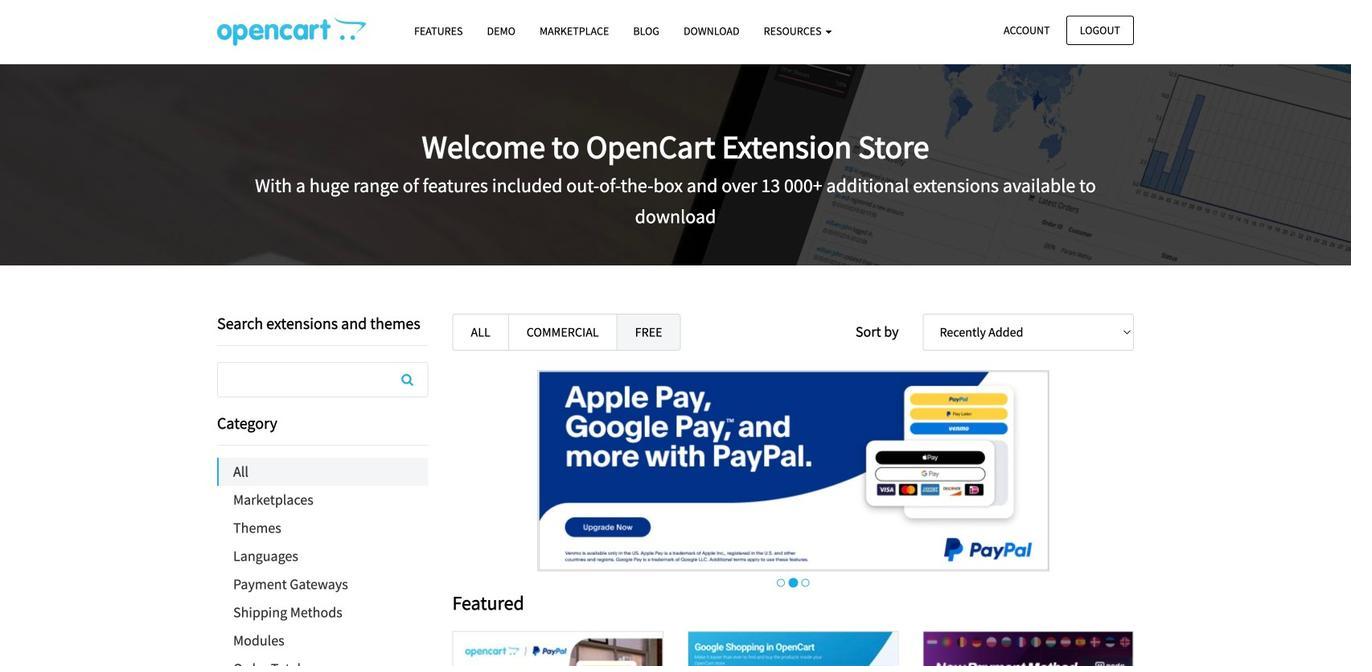 Task type: locate. For each thing, give the bounding box(es) containing it.
paypal payment gateway image
[[537, 370, 1050, 572]]

None text field
[[218, 363, 428, 397]]

google shopping for opencart image
[[689, 632, 898, 666]]

paypal checkout integration image
[[454, 632, 663, 666]]

search image
[[402, 373, 414, 386]]



Task type: describe. For each thing, give the bounding box(es) containing it.
noda image
[[924, 632, 1134, 666]]

opencart extensions image
[[217, 17, 366, 46]]



Task type: vqa. For each thing, say whether or not it's contained in the screenshot.
Square Payments - OpenCart Integration 'image' at left
no



